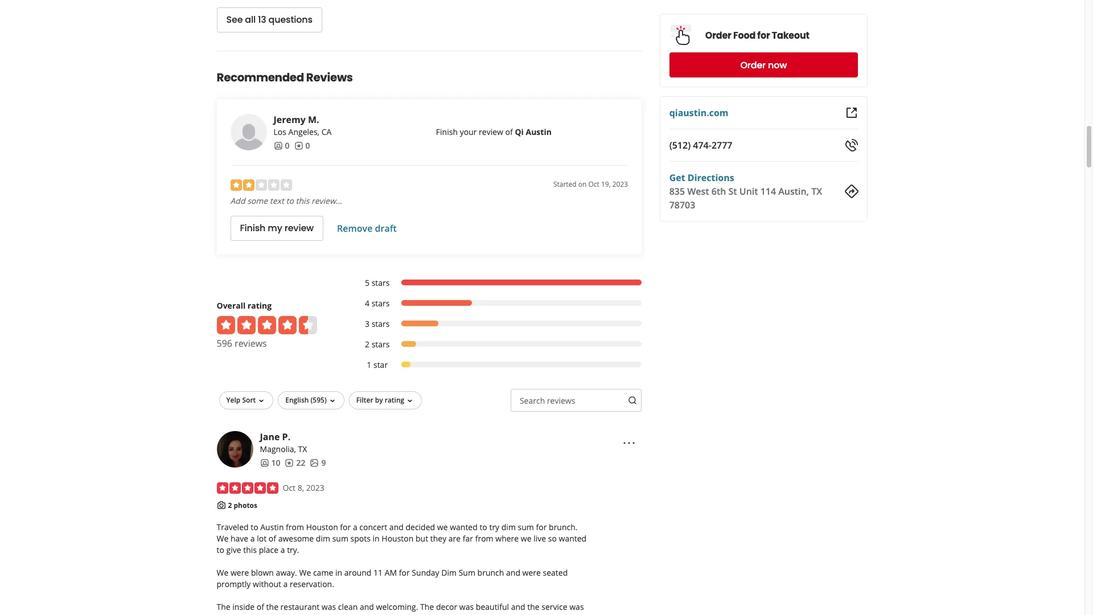 Task type: locate. For each thing, give the bounding box(es) containing it.
the up the fantastic.
[[217, 602, 230, 612]]

order left food
[[706, 29, 732, 42]]

from down try
[[475, 533, 494, 544]]

0 horizontal spatial the
[[266, 602, 279, 612]]

reviews element for m.
[[294, 140, 310, 151]]

reviews element
[[294, 140, 310, 151], [285, 457, 306, 469]]

but
[[416, 533, 428, 544]]

0 vertical spatial finish
[[436, 126, 458, 137]]

p.
[[282, 430, 291, 443]]

0 horizontal spatial austin
[[260, 522, 284, 533]]

0 horizontal spatial 16 chevron down v2 image
[[257, 396, 266, 405]]

english
[[286, 395, 309, 405]]

finish my review link
[[230, 216, 324, 241]]

0 horizontal spatial finish
[[240, 222, 266, 235]]

houston up awesome
[[306, 522, 338, 533]]

4 stars from the top
[[372, 339, 390, 350]]

to left try
[[480, 522, 487, 533]]

0 vertical spatial wanted
[[450, 522, 478, 533]]

0 vertical spatial 2023
[[613, 179, 628, 189]]

0 horizontal spatial rating
[[248, 300, 272, 311]]

0 horizontal spatial were
[[231, 567, 249, 578]]

2023 right 19,
[[613, 179, 628, 189]]

friends element down 'magnolia,'
[[260, 457, 280, 469]]

16 chevron down v2 image right sort
[[257, 396, 266, 405]]

for right am
[[399, 567, 410, 578]]

a down "away."
[[283, 579, 288, 590]]

by
[[375, 395, 383, 405]]

(595)
[[311, 395, 327, 405]]

service
[[542, 602, 568, 612]]

9
[[321, 457, 326, 468]]

24 directions v2 image
[[845, 185, 859, 198]]

0 vertical spatial 2
[[365, 339, 370, 350]]

we
[[437, 522, 448, 533], [521, 533, 532, 544]]

0
[[285, 140, 290, 151], [306, 140, 310, 151]]

1 the from the left
[[266, 602, 279, 612]]

0 horizontal spatial oct
[[283, 482, 296, 493]]

16 review v2 image down angeles,
[[294, 141, 303, 150]]

1 vertical spatial finish
[[240, 222, 266, 235]]

in inside traveled to austin from houston for a concert and decided we wanted to try dim sum for brunch. we have a lot of awesome dim sum spots in houston but they are far from where we live so wanted to give this place a try.
[[373, 533, 380, 544]]

16 review v2 image left the 22
[[285, 458, 294, 467]]

of inside traveled to austin from houston for a concert and decided we wanted to try dim sum for brunch. we have a lot of awesome dim sum spots in houston but they are far from where we live so wanted to give this place a try.
[[269, 533, 276, 544]]

  text field
[[511, 389, 642, 412]]

5 star rating image
[[217, 482, 278, 494]]

1 horizontal spatial houston
[[382, 533, 414, 544]]

reviews element down angeles,
[[294, 140, 310, 151]]

0 for 16 friends v2 image
[[285, 140, 290, 151]]

0 horizontal spatial this
[[243, 545, 257, 555]]

16 friends v2 image
[[260, 458, 269, 467]]

2 stars from the top
[[372, 298, 390, 309]]

were up promptly
[[231, 567, 249, 578]]

reviews element right 10
[[285, 457, 306, 469]]

1 horizontal spatial from
[[475, 533, 494, 544]]

1 horizontal spatial 2023
[[613, 179, 628, 189]]

was
[[322, 602, 336, 612], [460, 602, 474, 612], [570, 602, 584, 612]]

review inside finish my review link
[[285, 222, 314, 235]]

1 vertical spatial reviews element
[[285, 457, 306, 469]]

around
[[344, 567, 372, 578]]

10
[[271, 457, 280, 468]]

11
[[374, 567, 383, 578]]

add
[[230, 195, 245, 206]]

0 horizontal spatial in
[[335, 567, 342, 578]]

of right lot
[[269, 533, 276, 544]]

(512) 474-2777
[[670, 139, 733, 152]]

in down concert
[[373, 533, 380, 544]]

16 chevron down v2 image
[[257, 396, 266, 405], [406, 396, 415, 405]]

1 vertical spatial wanted
[[559, 533, 587, 544]]

to left "give"
[[217, 545, 224, 555]]

sum
[[518, 522, 534, 533], [332, 533, 349, 544]]

0 vertical spatial tx
[[812, 185, 823, 198]]

0 vertical spatial 16 review v2 image
[[294, 141, 303, 150]]

1 vertical spatial reviews
[[547, 395, 575, 406]]

wanted up far
[[450, 522, 478, 533]]

1 vertical spatial this
[[243, 545, 257, 555]]

friends element down los
[[274, 140, 290, 151]]

0 vertical spatial dim
[[502, 522, 516, 533]]

see all 13 questions
[[226, 13, 313, 26]]

finish
[[436, 126, 458, 137], [240, 222, 266, 235]]

16 chevron down v2 image inside yelp sort "dropdown button"
[[257, 396, 266, 405]]

1 vertical spatial sum
[[332, 533, 349, 544]]

0 vertical spatial we
[[437, 522, 448, 533]]

1 vertical spatial in
[[335, 567, 342, 578]]

finish inside finish my review link
[[240, 222, 266, 235]]

oct 8, 2023
[[283, 482, 325, 493]]

away.
[[276, 567, 297, 578]]

friends element containing 0
[[274, 140, 290, 151]]

recommended reviews
[[217, 69, 353, 85]]

and right clean
[[360, 602, 374, 612]]

2 inside filter reviews by 2 stars rating element
[[365, 339, 370, 350]]

3 stars from the top
[[372, 318, 390, 329]]

of right inside
[[257, 602, 264, 612]]

0 horizontal spatial tx
[[298, 444, 307, 454]]

some
[[247, 195, 268, 206]]

0 vertical spatial of
[[506, 126, 513, 137]]

1 horizontal spatial oct
[[589, 179, 600, 189]]

concert
[[360, 522, 387, 533]]

1 horizontal spatial tx
[[812, 185, 823, 198]]

stars right 4
[[372, 298, 390, 309]]

rating up the 4.5 star rating image
[[248, 300, 272, 311]]

brunch
[[478, 567, 504, 578]]

austin
[[526, 126, 552, 137], [260, 522, 284, 533]]

friends element for jeremy
[[274, 140, 290, 151]]

13
[[258, 13, 266, 26]]

menu image
[[623, 436, 636, 450]]

2 right 16 camera v2 icon
[[228, 501, 232, 510]]

friends element
[[274, 140, 290, 151], [260, 457, 280, 469]]

1 horizontal spatial were
[[523, 567, 541, 578]]

1 horizontal spatial austin
[[526, 126, 552, 137]]

1 horizontal spatial rating
[[385, 395, 405, 405]]

2 horizontal spatial was
[[570, 602, 584, 612]]

was right decor
[[460, 602, 474, 612]]

1 horizontal spatial was
[[460, 602, 474, 612]]

0 horizontal spatial sum
[[332, 533, 349, 544]]

far
[[463, 533, 473, 544]]

2 16 chevron down v2 image from the left
[[406, 396, 415, 405]]

reviews right search
[[547, 395, 575, 406]]

review right 'your'
[[479, 126, 503, 137]]

sum up live
[[518, 522, 534, 533]]

0 horizontal spatial from
[[286, 522, 304, 533]]

rating right by
[[385, 395, 405, 405]]

4.5 star rating image
[[217, 316, 317, 334]]

reviews element for p.
[[285, 457, 306, 469]]

angeles,
[[288, 126, 320, 137]]

this down have
[[243, 545, 257, 555]]

reviews
[[235, 337, 267, 350], [547, 395, 575, 406]]

the left decor
[[420, 602, 434, 612]]

stars right 5
[[372, 277, 390, 288]]

0 horizontal spatial 0
[[285, 140, 290, 151]]

austin up lot
[[260, 522, 284, 533]]

1 0 from the left
[[285, 140, 290, 151]]

16 review v2 image
[[294, 141, 303, 150], [285, 458, 294, 467]]

stars up star on the left of page
[[372, 339, 390, 350]]

1 horizontal spatial sum
[[518, 522, 534, 533]]

this left review…
[[296, 195, 309, 206]]

1 horizontal spatial the
[[528, 602, 540, 612]]

to right text on the top left of page
[[286, 195, 294, 206]]

from
[[286, 522, 304, 533], [475, 533, 494, 544]]

0 vertical spatial review
[[479, 126, 503, 137]]

of left qi
[[506, 126, 513, 137]]

see
[[226, 13, 243, 26]]

1 vertical spatial review
[[285, 222, 314, 235]]

so
[[548, 533, 557, 544]]

in inside we were blown away. we came in around 11 am for sunday dim sum brunch and were seated promptly without a reservation.
[[335, 567, 342, 578]]

sum left spots
[[332, 533, 349, 544]]

jane p. link
[[260, 430, 291, 443]]

0 vertical spatial austin
[[526, 126, 552, 137]]

stars
[[372, 277, 390, 288], [372, 298, 390, 309], [372, 318, 390, 329], [372, 339, 390, 350]]

austin right qi
[[526, 126, 552, 137]]

1 horizontal spatial the
[[420, 602, 434, 612]]

and right brunch
[[506, 567, 521, 578]]

1 horizontal spatial we
[[521, 533, 532, 544]]

in right the came
[[335, 567, 342, 578]]

1 vertical spatial order
[[741, 58, 766, 71]]

from up awesome
[[286, 522, 304, 533]]

search image
[[628, 396, 637, 405]]

draft
[[375, 222, 397, 235]]

3 was from the left
[[570, 602, 584, 612]]

order now link
[[670, 52, 859, 77]]

1 horizontal spatial 0
[[306, 140, 310, 151]]

are
[[449, 533, 461, 544]]

1 vertical spatial of
[[269, 533, 276, 544]]

for inside we were blown away. we came in around 11 am for sunday dim sum brunch and were seated promptly without a reservation.
[[399, 567, 410, 578]]

2 vertical spatial of
[[257, 602, 264, 612]]

1 horizontal spatial this
[[296, 195, 309, 206]]

decided
[[406, 522, 435, 533]]

reviews element containing 22
[[285, 457, 306, 469]]

0 horizontal spatial review
[[285, 222, 314, 235]]

2 star rating image
[[230, 179, 292, 191]]

1 horizontal spatial in
[[373, 533, 380, 544]]

tx up the 22
[[298, 444, 307, 454]]

1 horizontal spatial 2
[[365, 339, 370, 350]]

order for order food for takeout
[[706, 29, 732, 42]]

place
[[259, 545, 279, 555]]

rating
[[248, 300, 272, 311], [385, 395, 405, 405]]

los
[[274, 126, 286, 137]]

welcoming.
[[376, 602, 418, 612]]

and
[[389, 522, 404, 533], [506, 567, 521, 578], [360, 602, 374, 612], [511, 602, 525, 612]]

dim right awesome
[[316, 533, 330, 544]]

1 horizontal spatial order
[[741, 58, 766, 71]]

reviews element containing 0
[[294, 140, 310, 151]]

oct right on
[[589, 179, 600, 189]]

1 horizontal spatial finish
[[436, 126, 458, 137]]

0 vertical spatial from
[[286, 522, 304, 533]]

jeremy
[[274, 113, 306, 126]]

we left live
[[521, 533, 532, 544]]

dim up where
[[502, 522, 516, 533]]

the
[[266, 602, 279, 612], [528, 602, 540, 612]]

remove
[[337, 222, 373, 235]]

english (595)
[[286, 395, 327, 405]]

review for my
[[285, 222, 314, 235]]

1 16 chevron down v2 image from the left
[[257, 396, 266, 405]]

review right my
[[285, 222, 314, 235]]

filter reviews by 4 stars rating element
[[353, 298, 642, 309]]

2023
[[613, 179, 628, 189], [306, 482, 325, 493]]

0 right 16 friends v2 image
[[285, 140, 290, 151]]

0 horizontal spatial we
[[437, 522, 448, 533]]

tx inside the get directions 835 west 6th st unit 114 austin, tx 78703
[[812, 185, 823, 198]]

0 vertical spatial sum
[[518, 522, 534, 533]]

0 down angeles,
[[306, 140, 310, 151]]

for up live
[[536, 522, 547, 533]]

were left the "seated"
[[523, 567, 541, 578]]

0 horizontal spatial 2023
[[306, 482, 325, 493]]

filter reviews by 5 stars rating element
[[353, 277, 642, 289]]

1 vertical spatial rating
[[385, 395, 405, 405]]

oct left 8,
[[283, 482, 296, 493]]

we inside traveled to austin from houston for a concert and decided we wanted to try dim sum for brunch. we have a lot of awesome dim sum spots in houston but they are far from where we live so wanted to give this place a try.
[[217, 533, 229, 544]]

0 horizontal spatial was
[[322, 602, 336, 612]]

1 horizontal spatial reviews
[[547, 395, 575, 406]]

and inside we were blown away. we came in around 11 am for sunday dim sum brunch and were seated promptly without a reservation.
[[506, 567, 521, 578]]

traveled to austin from houston for a concert and decided we wanted to try dim sum for brunch. we have a lot of awesome dim sum spots in houston but they are far from where we live so wanted to give this place a try.
[[217, 522, 587, 555]]

was right service
[[570, 602, 584, 612]]

22
[[296, 457, 306, 468]]

19,
[[601, 179, 611, 189]]

tx right the austin,
[[812, 185, 823, 198]]

1 vertical spatial oct
[[283, 482, 296, 493]]

a up spots
[[353, 522, 358, 533]]

2 0 from the left
[[306, 140, 310, 151]]

stars right 3
[[372, 318, 390, 329]]

1 horizontal spatial review
[[479, 126, 503, 137]]

yelp sort button
[[219, 391, 274, 409]]

was left clean
[[322, 602, 336, 612]]

2 down 3
[[365, 339, 370, 350]]

questions
[[269, 13, 313, 26]]

0 horizontal spatial houston
[[306, 522, 338, 533]]

16 chevron down v2 image inside "filter by rating" popup button
[[406, 396, 415, 405]]

finish left my
[[240, 222, 266, 235]]

16 chevron down v2 image for yelp sort
[[257, 396, 266, 405]]

0 vertical spatial friends element
[[274, 140, 290, 151]]

reviews down the 4.5 star rating image
[[235, 337, 267, 350]]

1 vertical spatial 2023
[[306, 482, 325, 493]]

0 vertical spatial reviews
[[235, 337, 267, 350]]

finish my review
[[240, 222, 314, 235]]

houston left the but
[[382, 533, 414, 544]]

finish left 'your'
[[436, 126, 458, 137]]

2 horizontal spatial of
[[506, 126, 513, 137]]

0 vertical spatial reviews element
[[294, 140, 310, 151]]

0 horizontal spatial of
[[257, 602, 264, 612]]

tx
[[812, 185, 823, 198], [298, 444, 307, 454]]

1 vertical spatial friends element
[[260, 457, 280, 469]]

0 vertical spatial rating
[[248, 300, 272, 311]]

1 horizontal spatial dim
[[502, 522, 516, 533]]

this
[[296, 195, 309, 206], [243, 545, 257, 555]]

we down traveled
[[217, 533, 229, 544]]

reviews for 596 reviews
[[235, 337, 267, 350]]

am
[[385, 567, 397, 578]]

1 vertical spatial 16 review v2 image
[[285, 458, 294, 467]]

1 stars from the top
[[372, 277, 390, 288]]

2 for 2 photos
[[228, 501, 232, 510]]

decor
[[436, 602, 457, 612]]

friends element containing 10
[[260, 457, 280, 469]]

78703
[[670, 199, 696, 211]]

3
[[365, 318, 370, 329]]

1 vertical spatial we
[[521, 533, 532, 544]]

photo of jane p. image
[[217, 431, 253, 468]]

2 photos
[[228, 501, 257, 510]]

jane p. magnolia, tx
[[260, 430, 307, 454]]

1 vertical spatial 2
[[228, 501, 232, 510]]

1 star
[[367, 359, 388, 370]]

0 horizontal spatial 2
[[228, 501, 232, 510]]

1 horizontal spatial of
[[269, 533, 276, 544]]

1 horizontal spatial 16 chevron down v2 image
[[406, 396, 415, 405]]

0 horizontal spatial the
[[217, 602, 230, 612]]

the down the without
[[266, 602, 279, 612]]

16 review v2 image for p.
[[285, 458, 294, 467]]

2023 right 8,
[[306, 482, 325, 493]]

2 the from the left
[[528, 602, 540, 612]]

wanted down brunch.
[[559, 533, 587, 544]]

0 horizontal spatial dim
[[316, 533, 330, 544]]

yelp sort
[[226, 395, 256, 405]]

qiaustin.com
[[670, 107, 729, 119]]

1 the from the left
[[217, 602, 230, 612]]

1 vertical spatial austin
[[260, 522, 284, 533]]

0 horizontal spatial order
[[706, 29, 732, 42]]

1 was from the left
[[322, 602, 336, 612]]

we up they
[[437, 522, 448, 533]]

we
[[217, 533, 229, 544], [217, 567, 229, 578], [299, 567, 311, 578]]

0 vertical spatial order
[[706, 29, 732, 42]]

0 vertical spatial houston
[[306, 522, 338, 533]]

and right concert
[[389, 522, 404, 533]]

order left now
[[741, 58, 766, 71]]

order for order now
[[741, 58, 766, 71]]

16 photos v2 image
[[310, 458, 319, 467]]

0 horizontal spatial reviews
[[235, 337, 267, 350]]

the left service
[[528, 602, 540, 612]]

16 chevron down v2 image right filter by rating
[[406, 396, 415, 405]]

0 vertical spatial in
[[373, 533, 380, 544]]

16 chevron down v2 image
[[328, 396, 337, 405]]

1 vertical spatial tx
[[298, 444, 307, 454]]



Task type: describe. For each thing, give the bounding box(es) containing it.
dim
[[442, 567, 457, 578]]

brunch.
[[549, 522, 578, 533]]

we up reservation.
[[299, 567, 311, 578]]

takeout
[[772, 29, 810, 42]]

inside
[[233, 602, 255, 612]]

16 review v2 image for m.
[[294, 141, 303, 150]]

3 stars
[[365, 318, 390, 329]]

reviews for search reviews
[[547, 395, 575, 406]]

1
[[367, 359, 372, 370]]

a inside we were blown away. we came in around 11 am for sunday dim sum brunch and were seated promptly without a reservation.
[[283, 579, 288, 590]]

filter reviews by 2 stars rating element
[[353, 339, 642, 350]]

seated
[[543, 567, 568, 578]]

a left try.
[[281, 545, 285, 555]]

  text field inside recommended reviews element
[[511, 389, 642, 412]]

2777
[[712, 139, 733, 152]]

where
[[496, 533, 519, 544]]

austin,
[[779, 185, 810, 198]]

0 vertical spatial oct
[[589, 179, 600, 189]]

started
[[554, 179, 577, 189]]

ca
[[322, 126, 332, 137]]

sum
[[459, 567, 476, 578]]

1 vertical spatial houston
[[382, 533, 414, 544]]

1 vertical spatial from
[[475, 533, 494, 544]]

see all 13 questions link
[[217, 7, 322, 32]]

order food for takeout
[[706, 29, 810, 42]]

2 for 2 stars
[[365, 339, 370, 350]]

fantastic.
[[217, 613, 251, 615]]

2 photos link
[[228, 501, 257, 510]]

photo of jeremy m. image
[[230, 114, 267, 150]]

we up promptly
[[217, 567, 229, 578]]

blown
[[251, 567, 274, 578]]

search reviews
[[520, 395, 575, 406]]

search
[[520, 395, 545, 406]]

filter reviews by 3 stars rating element
[[353, 318, 642, 330]]

2 was from the left
[[460, 602, 474, 612]]

1 horizontal spatial wanted
[[559, 533, 587, 544]]

4 stars
[[365, 298, 390, 309]]

austin inside traveled to austin from houston for a concert and decided we wanted to try dim sum for brunch. we have a lot of awesome dim sum spots in houston but they are far from where we live so wanted to give this place a try.
[[260, 522, 284, 533]]

they
[[430, 533, 447, 544]]

recommended reviews element
[[180, 51, 678, 615]]

filter
[[356, 395, 373, 405]]

text
[[270, 195, 284, 206]]

114
[[761, 185, 777, 198]]

8,
[[298, 482, 304, 493]]

596
[[217, 337, 232, 350]]

reservation.
[[290, 579, 334, 590]]

overall rating
[[217, 300, 272, 311]]

beautiful
[[476, 602, 509, 612]]

we were blown away. we came in around 11 am for sunday dim sum brunch and were seated promptly without a reservation.
[[217, 567, 568, 590]]

tx inside the jane p. magnolia, tx
[[298, 444, 307, 454]]

review…
[[312, 195, 342, 206]]

on
[[579, 179, 587, 189]]

photos element
[[310, 457, 326, 469]]

finish your review of qi austin
[[436, 126, 552, 137]]

4
[[365, 298, 370, 309]]

reviews
[[306, 69, 353, 85]]

jane
[[260, 430, 280, 443]]

your
[[460, 126, 477, 137]]

6th
[[712, 185, 727, 198]]

16 chevron down v2 image for filter by rating
[[406, 396, 415, 405]]

16 friends v2 image
[[274, 141, 283, 150]]

sunday
[[412, 567, 439, 578]]

to up lot
[[251, 522, 258, 533]]

jeremy m. los angeles, ca
[[274, 113, 332, 137]]

finish for finish my review
[[240, 222, 266, 235]]

5 stars
[[365, 277, 390, 288]]

of inside the inside of the restaurant was clean and welcoming. the decor was beautiful and the service was fantastic.
[[257, 602, 264, 612]]

16 camera v2 image
[[217, 500, 226, 510]]

lot
[[257, 533, 267, 544]]

overall
[[217, 300, 246, 311]]

without
[[253, 579, 281, 590]]

clean
[[338, 602, 358, 612]]

came
[[313, 567, 333, 578]]

west
[[688, 185, 710, 198]]

sort
[[242, 395, 256, 405]]

and inside traveled to austin from houston for a concert and decided we wanted to try dim sum for brunch. we have a lot of awesome dim sum spots in houston but they are far from where we live so wanted to give this place a try.
[[389, 522, 404, 533]]

get
[[670, 171, 686, 184]]

english (595) button
[[278, 391, 344, 409]]

a left lot
[[251, 533, 255, 544]]

friends element for jane
[[260, 457, 280, 469]]

qiaustin.com link
[[670, 107, 729, 119]]

have
[[231, 533, 248, 544]]

filter by rating
[[356, 395, 405, 405]]

review for your
[[479, 126, 503, 137]]

2 stars
[[365, 339, 390, 350]]

yelp
[[226, 395, 241, 405]]

0 vertical spatial this
[[296, 195, 309, 206]]

the inside of the restaurant was clean and welcoming. the decor was beautiful and the service was fantastic.
[[217, 602, 584, 615]]

0 horizontal spatial wanted
[[450, 522, 478, 533]]

for right food
[[758, 29, 771, 42]]

give
[[226, 545, 241, 555]]

photos
[[234, 501, 257, 510]]

for up spots
[[340, 522, 351, 533]]

order now
[[741, 58, 788, 71]]

1 vertical spatial dim
[[316, 533, 330, 544]]

promptly
[[217, 579, 251, 590]]

rating inside popup button
[[385, 395, 405, 405]]

stars for 4 stars
[[372, 298, 390, 309]]

stars for 3 stars
[[372, 318, 390, 329]]

magnolia,
[[260, 444, 296, 454]]

spots
[[351, 533, 371, 544]]

recommended
[[217, 69, 304, 85]]

st
[[729, 185, 738, 198]]

2 the from the left
[[420, 602, 434, 612]]

try
[[489, 522, 500, 533]]

remove draft button
[[337, 222, 397, 235]]

5
[[365, 277, 370, 288]]

finish for finish your review of qi austin
[[436, 126, 458, 137]]

stars for 2 stars
[[372, 339, 390, 350]]

596 reviews
[[217, 337, 267, 350]]

2 were from the left
[[523, 567, 541, 578]]

filter reviews by 1 star rating element
[[353, 359, 642, 371]]

0 for 16 review v2 image corresponding to m.
[[306, 140, 310, 151]]

add some text to this review…
[[230, 195, 342, 206]]

and right 'beautiful' at the left bottom
[[511, 602, 525, 612]]

24 phone v2 image
[[845, 138, 859, 152]]

474-
[[694, 139, 712, 152]]

now
[[769, 58, 788, 71]]

all
[[245, 13, 256, 26]]

m.
[[308, 113, 319, 126]]

jeremy m. link
[[274, 113, 319, 126]]

1 were from the left
[[231, 567, 249, 578]]

food
[[734, 29, 756, 42]]

this inside traveled to austin from houston for a concert and decided we wanted to try dim sum for brunch. we have a lot of awesome dim sum spots in houston but they are far from where we live so wanted to give this place a try.
[[243, 545, 257, 555]]

unit
[[740, 185, 759, 198]]

directions
[[688, 171, 735, 184]]

stars for 5 stars
[[372, 277, 390, 288]]

24 external link v2 image
[[845, 106, 859, 120]]



Task type: vqa. For each thing, say whether or not it's contained in the screenshot.
Celestial
no



